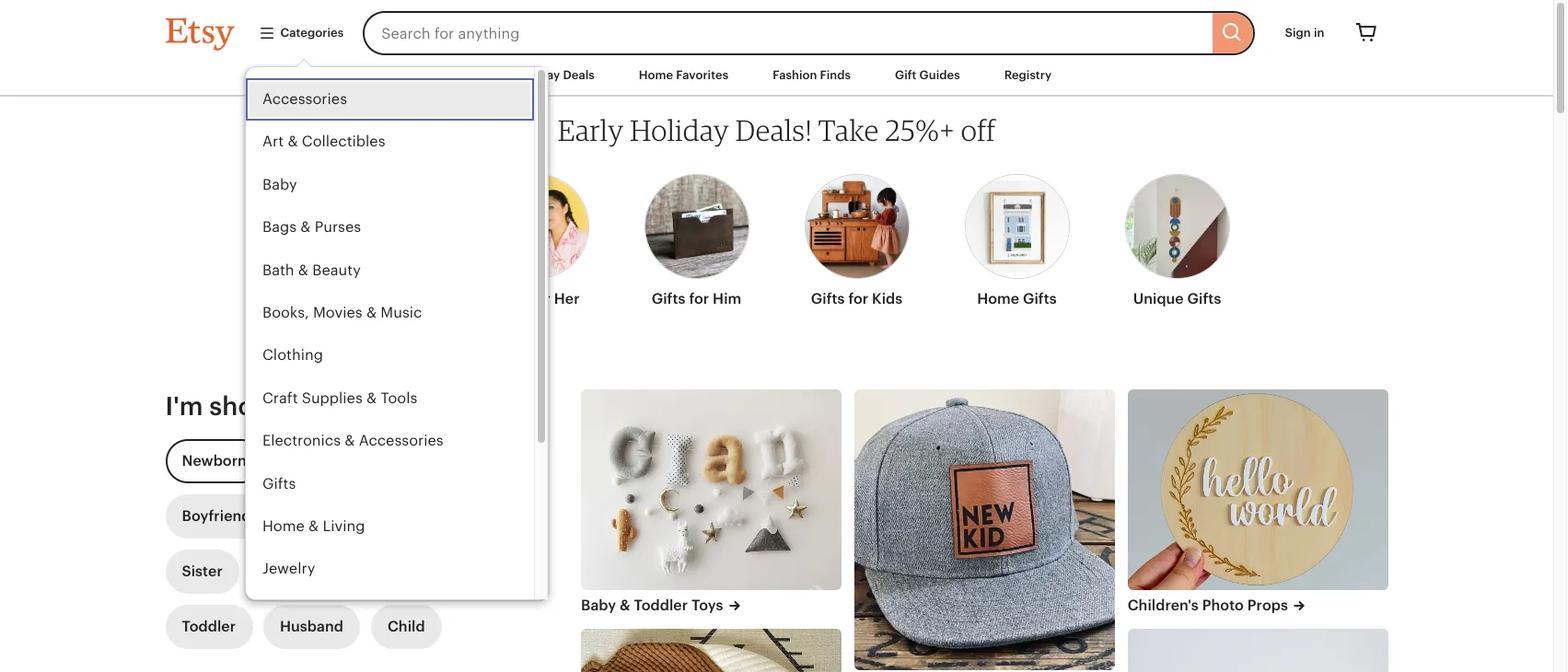 Task type: locate. For each thing, give the bounding box(es) containing it.
for
[[531, 290, 551, 308], [689, 290, 710, 308], [849, 290, 869, 308], [332, 392, 367, 421]]

2 vertical spatial home
[[262, 518, 304, 535]]

unique gifts link
[[1125, 163, 1230, 316]]

menu bar
[[132, 55, 1422, 97]]

toddler down sister
[[182, 618, 236, 636]]

& for bath
[[298, 261, 308, 279]]

fashion finds link
[[759, 59, 865, 92]]

home for home & living
[[262, 518, 304, 535]]

accessories
[[262, 90, 347, 108], [359, 432, 443, 450]]

& down craft supplies & tools
[[344, 432, 355, 450]]

registry link
[[991, 59, 1066, 92]]

& right bath
[[298, 261, 308, 279]]

gift
[[896, 68, 917, 82]]

1 horizontal spatial home
[[639, 68, 674, 82]]

baby & toddler toys
[[581, 597, 724, 614]]

boyfriend
[[182, 508, 251, 525]]

& left music
[[366, 304, 376, 322]]

jewelry
[[262, 560, 315, 578]]

movies
[[313, 304, 362, 322]]

registry
[[1005, 68, 1052, 82]]

living
[[322, 518, 365, 535]]

gifts inside unique gifts link
[[1188, 290, 1222, 308]]

off
[[961, 113, 996, 148]]

& inside 'link'
[[308, 518, 318, 535]]

0 vertical spatial accessories
[[262, 90, 347, 108]]

for left her
[[531, 290, 551, 308]]

banner
[[132, 0, 1422, 634]]

& left living
[[308, 518, 318, 535]]

1 vertical spatial baby
[[581, 597, 617, 614]]

sister
[[182, 563, 223, 581]]

favorites
[[676, 68, 729, 82]]

unique gifts
[[1134, 290, 1222, 308]]

& left tools at bottom
[[366, 390, 377, 407]]

for for him
[[689, 290, 710, 308]]

gifts inside gifts for him link
[[652, 290, 686, 308]]

0 horizontal spatial home
[[262, 518, 304, 535]]

wooden birth announcement plaque &quot;hello world&quot; matte white acrylic image
[[1128, 390, 1389, 590]]

0 horizontal spatial baby
[[262, 176, 297, 193]]

gifts for her link
[[484, 163, 589, 316]]

None search field
[[363, 11, 1255, 55]]

books,
[[262, 304, 309, 322]]

clothing link
[[246, 335, 534, 378]]

kids
[[873, 290, 903, 308]]

menu containing accessories
[[245, 66, 549, 634]]

home
[[639, 68, 674, 82], [978, 290, 1020, 308], [262, 518, 304, 535]]

personalized
[[331, 290, 422, 308]]

0 horizontal spatial accessories
[[262, 90, 347, 108]]

electronics & accessories
[[262, 432, 443, 450]]

gifts inside gifts for kids link
[[811, 290, 845, 308]]

sign in button
[[1272, 16, 1339, 50]]

1 horizontal spatial accessories
[[359, 432, 443, 450]]

shopping
[[209, 392, 326, 421]]

gifts link
[[246, 463, 534, 506]]

for left kids
[[849, 290, 869, 308]]

finds
[[820, 68, 851, 82]]

none search field inside banner
[[363, 11, 1255, 55]]

baby inside menu
[[262, 176, 297, 193]]

toddler left "toys"
[[634, 597, 688, 614]]

accessories down my...
[[359, 432, 443, 450]]

purses
[[314, 219, 361, 236]]

accessories inside accessories "link"
[[262, 90, 347, 108]]

home favorites link
[[625, 59, 743, 92]]

& for bags
[[300, 219, 310, 236]]

books, movies & music
[[262, 304, 422, 322]]

baby for baby
[[262, 176, 297, 193]]

accessories up "art & collectibles"
[[262, 90, 347, 108]]

&
[[287, 133, 298, 151], [300, 219, 310, 236], [298, 261, 308, 279], [366, 304, 376, 322], [366, 390, 377, 407], [344, 432, 355, 450], [308, 518, 318, 535], [620, 597, 631, 614], [306, 603, 317, 621]]

menu
[[245, 66, 549, 634]]

personalized gifts link
[[324, 163, 429, 335]]

bath & beauty
[[262, 261, 361, 279]]

baby
[[262, 176, 297, 193], [581, 597, 617, 614]]

0 vertical spatial supplies
[[301, 390, 362, 407]]

1 horizontal spatial baby
[[581, 597, 617, 614]]

& inside "link"
[[287, 133, 298, 151]]

2 horizontal spatial home
[[978, 290, 1020, 308]]

& for paper
[[306, 603, 317, 621]]

supplies
[[301, 390, 362, 407], [361, 603, 421, 621]]

bags
[[262, 219, 296, 236]]

categories button
[[245, 16, 358, 50]]

1 vertical spatial supplies
[[361, 603, 421, 621]]

beauty
[[312, 261, 361, 279]]

photo
[[1203, 597, 1245, 614]]

bags & purses link
[[246, 207, 534, 249]]

banner containing accessories
[[132, 0, 1422, 634]]

1 vertical spatial toddler
[[182, 618, 236, 636]]

books, movies & music link
[[246, 292, 534, 335]]

0 vertical spatial baby
[[262, 176, 297, 193]]

gifts for kids link
[[805, 163, 910, 316]]

0 vertical spatial home
[[639, 68, 674, 82]]

& right the bags
[[300, 219, 310, 236]]

& right art
[[287, 133, 298, 151]]

1 vertical spatial accessories
[[359, 432, 443, 450]]

toddler
[[634, 597, 688, 614], [182, 618, 236, 636]]

categories
[[281, 26, 344, 40]]

gift guides link
[[882, 59, 974, 92]]

i'm
[[165, 392, 203, 421]]

home gifts link
[[965, 163, 1070, 316]]

0 horizontal spatial toddler
[[182, 618, 236, 636]]

children's
[[1128, 597, 1199, 614]]

& left "party"
[[306, 603, 317, 621]]

tools
[[380, 390, 417, 407]]

props
[[1248, 597, 1289, 614]]

holiday
[[630, 113, 730, 148]]

supplies down jewelry link
[[361, 603, 421, 621]]

supplies up electronics & accessories
[[301, 390, 362, 407]]

home inside 'link'
[[262, 518, 304, 535]]

1 vertical spatial home
[[978, 290, 1020, 308]]

art
[[262, 133, 283, 151]]

menu inside banner
[[245, 66, 549, 634]]

gifts inside the 'home gifts' link
[[1023, 290, 1057, 308]]

0 vertical spatial toddler
[[634, 597, 688, 614]]

& left "toys"
[[620, 597, 631, 614]]

him
[[713, 290, 742, 308]]

bath
[[262, 261, 294, 279]]

gifts
[[493, 290, 527, 308], [652, 290, 686, 308], [811, 290, 845, 308], [1023, 290, 1057, 308], [1188, 290, 1222, 308], [359, 309, 393, 326], [262, 475, 296, 493]]

for left him
[[689, 290, 710, 308]]



Task type: vqa. For each thing, say whether or not it's contained in the screenshot.
the left stone
no



Task type: describe. For each thing, give the bounding box(es) containing it.
home gifts
[[978, 290, 1057, 308]]

music
[[380, 304, 422, 322]]

& for art
[[287, 133, 298, 151]]

art & collectibles
[[262, 133, 385, 151]]

children's photo props
[[1128, 597, 1289, 614]]

toys
[[692, 597, 724, 614]]

25%+
[[886, 113, 955, 148]]

my...
[[374, 392, 432, 421]]

& for home
[[308, 518, 318, 535]]

gifts for him link
[[644, 163, 749, 316]]

children's photo props link
[[1128, 596, 1389, 617]]

take
[[819, 113, 880, 148]]

paper & party supplies
[[262, 603, 421, 621]]

home for home gifts
[[978, 290, 1020, 308]]

i'm shopping for my...
[[165, 392, 432, 421]]

electronics
[[262, 432, 340, 450]]

accessories inside "electronics & accessories" link
[[359, 432, 443, 450]]

bath & beauty link
[[246, 249, 534, 292]]

baby & toddler toys link
[[581, 596, 842, 617]]

fashion
[[773, 68, 818, 82]]

for for kids
[[849, 290, 869, 308]]

gifts for him
[[652, 290, 742, 308]]

sign
[[1286, 26, 1312, 40]]

clothing
[[262, 347, 323, 364]]

fashion finds
[[773, 68, 851, 82]]

home & living
[[262, 518, 365, 535]]

menu bar containing home favorites
[[132, 55, 1422, 97]]

accessories link
[[246, 78, 534, 121]]

personalized name banner - baby name garland - felt nursery letters - baby name bunting - llama name banner - wall decoration banner image
[[581, 390, 842, 590]]

craft supplies & tools link
[[246, 378, 534, 420]]

craft supplies & tools
[[262, 390, 417, 407]]

jewelry link
[[246, 549, 534, 591]]

home & living link
[[246, 506, 534, 549]]

deals!
[[736, 113, 813, 148]]

personalized gifts
[[331, 290, 422, 326]]

& for electronics
[[344, 432, 355, 450]]

electronics & accessories link
[[246, 420, 534, 463]]

early holiday deals! take 25%+ off
[[558, 113, 996, 148]]

early
[[558, 113, 624, 148]]

baby kids hat snapback, new kid toddler youth adult cap, first day school, back to school, new baby pregnancy announcement, pregnancy reveal image
[[855, 390, 1115, 670]]

for up electronics & accessories
[[332, 392, 367, 421]]

her
[[554, 290, 580, 308]]

husband
[[280, 618, 344, 636]]

& for baby
[[620, 597, 631, 614]]

baby link
[[246, 164, 534, 207]]

paper & party supplies link
[[246, 591, 534, 634]]

paper
[[262, 603, 303, 621]]

gifts inside gifts link
[[262, 475, 296, 493]]

baby for baby & toddler toys
[[581, 597, 617, 614]]

gifts inside the personalized gifts
[[359, 309, 393, 326]]

gifts for kids
[[811, 290, 903, 308]]

for for her
[[531, 290, 551, 308]]

1 horizontal spatial toddler
[[634, 597, 688, 614]]

gift guides
[[896, 68, 961, 82]]

bags & purses
[[262, 219, 361, 236]]

home for home favorites
[[639, 68, 674, 82]]

child
[[388, 618, 425, 636]]

newborn
[[182, 453, 247, 470]]

unique
[[1134, 290, 1184, 308]]

gifts inside gifts for her link
[[493, 290, 527, 308]]

in
[[1315, 26, 1325, 40]]

guides
[[920, 68, 961, 82]]

party
[[321, 603, 357, 621]]

home favorites
[[639, 68, 729, 82]]

gifts for her
[[493, 290, 580, 308]]

craft
[[262, 390, 298, 407]]

collectibles
[[302, 133, 385, 151]]

sign in
[[1286, 26, 1325, 40]]

Search for anything text field
[[363, 11, 1210, 55]]

art & collectibles link
[[246, 121, 534, 164]]



